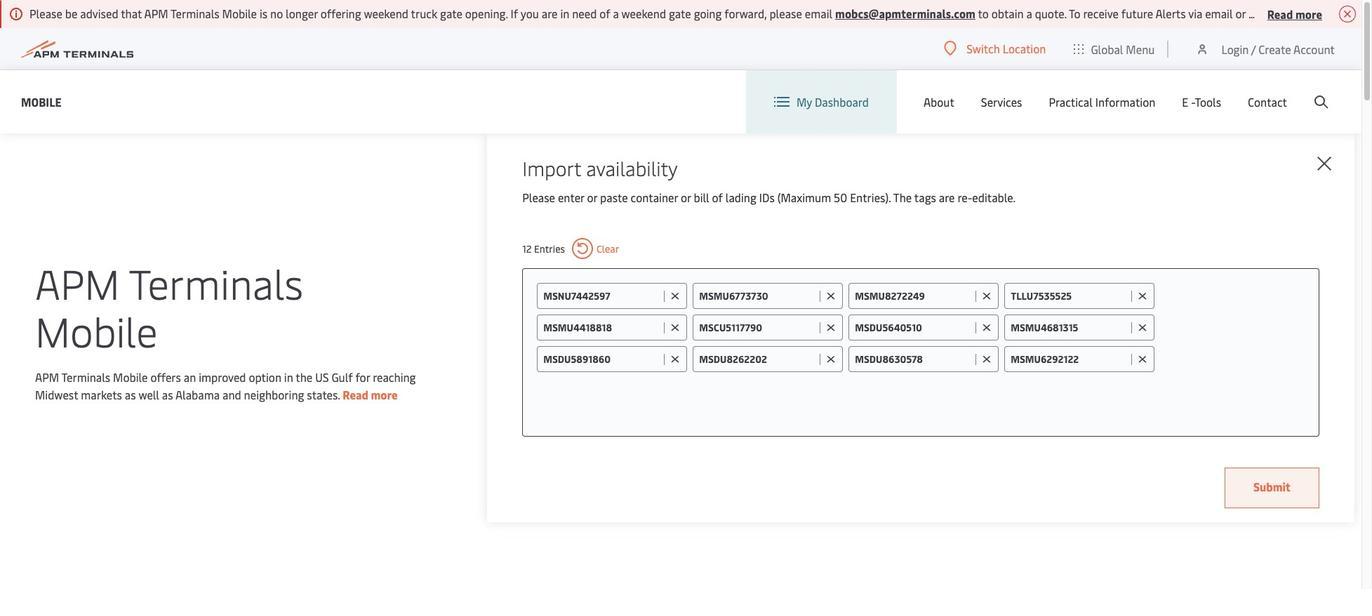 Task type: vqa. For each thing, say whether or not it's contained in the screenshot.
Select Location
no



Task type: locate. For each thing, give the bounding box(es) containing it.
0 horizontal spatial please
[[29, 6, 62, 21]]

future
[[1122, 6, 1154, 21]]

read more for read more button
[[1268, 6, 1323, 21]]

0 vertical spatial of
[[600, 6, 611, 21]]

0 horizontal spatial as
[[125, 387, 136, 402]]

please be advised that apm terminals mobile is no longer offering weekend truck gate opening. if you are in need of a weekend gate going forward, please email mobcs@apmterminals.com to obtain a quote. to receive future alerts via email or sms, please
[[29, 6, 1312, 21]]

in left need
[[561, 6, 570, 21]]

e
[[1183, 94, 1189, 110]]

read more up login / create account
[[1268, 6, 1323, 21]]

apm for apm terminals mobile
[[35, 255, 120, 310]]

0 vertical spatial read
[[1268, 6, 1294, 21]]

1 horizontal spatial a
[[1027, 6, 1033, 21]]

1 vertical spatial read
[[343, 387, 369, 402]]

please right sms,
[[1277, 6, 1309, 21]]

are right you at top left
[[542, 6, 558, 21]]

please right the forward,
[[770, 6, 803, 21]]

read inside button
[[1268, 6, 1294, 21]]

terminals
[[171, 6, 220, 21], [129, 255, 303, 310], [61, 369, 110, 385]]

option
[[249, 369, 282, 385]]

about button
[[924, 70, 955, 133]]

0 horizontal spatial read
[[343, 387, 369, 402]]

a
[[613, 6, 619, 21], [1027, 6, 1033, 21]]

read more button
[[1268, 5, 1323, 22]]

terminals for apm terminals mobile
[[129, 255, 303, 310]]

read more for read more "link"
[[343, 387, 398, 402]]

1 horizontal spatial are
[[939, 190, 955, 205]]

mobcs@apmterminals.com
[[836, 6, 976, 21]]

0 horizontal spatial please
[[770, 6, 803, 21]]

12
[[523, 242, 532, 255]]

a right need
[[613, 6, 619, 21]]

1 horizontal spatial read more
[[1268, 6, 1323, 21]]

2 email from the left
[[1206, 6, 1233, 21]]

more for read more button
[[1296, 6, 1323, 21]]

1 horizontal spatial email
[[1206, 6, 1233, 21]]

2 weekend from the left
[[622, 6, 666, 21]]

1 vertical spatial in
[[284, 369, 293, 385]]

read up login / create account
[[1268, 6, 1294, 21]]

contact button
[[1248, 70, 1288, 133]]

login / create account link
[[1196, 28, 1336, 70]]

2 vertical spatial apm
[[35, 369, 59, 385]]

0 horizontal spatial in
[[284, 369, 293, 385]]

0 horizontal spatial are
[[542, 6, 558, 21]]

1 horizontal spatial as
[[162, 387, 173, 402]]

0 vertical spatial please
[[29, 6, 62, 21]]

information
[[1096, 94, 1156, 110]]

read more link
[[343, 387, 398, 402]]

1 vertical spatial of
[[712, 190, 723, 205]]

Entered ID text field
[[1011, 289, 1129, 303], [700, 321, 817, 334], [544, 352, 661, 366], [855, 352, 973, 366], [1011, 352, 1129, 366]]

email
[[805, 6, 833, 21], [1206, 6, 1233, 21]]

more down reaching
[[371, 387, 398, 402]]

gate
[[440, 6, 463, 21], [669, 6, 692, 21]]

states.
[[307, 387, 340, 402]]

tags
[[915, 190, 937, 205]]

more
[[1296, 6, 1323, 21], [371, 387, 398, 402]]

login / create account
[[1222, 41, 1336, 57]]

entries).
[[850, 190, 891, 205]]

more up account
[[1296, 6, 1323, 21]]

apm inside apm terminals mobile
[[35, 255, 120, 310]]

read for read more "link"
[[343, 387, 369, 402]]

weekend
[[364, 6, 409, 21], [622, 6, 666, 21]]

and
[[223, 387, 241, 402]]

1 horizontal spatial of
[[712, 190, 723, 205]]

(maximum
[[778, 190, 831, 205]]

read more down "for" at the left of page
[[343, 387, 398, 402]]

apm terminals mobile offers an improved option in the us gulf for reaching midwest markets as well as alabama and neighboring states.
[[35, 369, 416, 402]]

of
[[600, 6, 611, 21], [712, 190, 723, 205]]

as left well
[[125, 387, 136, 402]]

Entered ID text field
[[544, 289, 661, 303], [700, 289, 817, 303], [855, 289, 973, 303], [544, 321, 661, 334], [855, 321, 973, 334], [1011, 321, 1129, 334], [700, 352, 817, 366]]

0 vertical spatial read more
[[1268, 6, 1323, 21]]

read down "for" at the left of page
[[343, 387, 369, 402]]

2 as from the left
[[162, 387, 173, 402]]

12 entries
[[523, 242, 565, 255]]

0 vertical spatial more
[[1296, 6, 1323, 21]]

please left be
[[29, 6, 62, 21]]

0 horizontal spatial more
[[371, 387, 398, 402]]

gulf
[[332, 369, 353, 385]]

or right the enter at the top left of the page
[[587, 190, 598, 205]]

1 horizontal spatial weekend
[[622, 6, 666, 21]]

terminals inside apm terminals mobile
[[129, 255, 303, 310]]

an
[[184, 369, 196, 385]]

or left bill
[[681, 190, 691, 205]]

0 horizontal spatial a
[[613, 6, 619, 21]]

weekend left truck
[[364, 6, 409, 21]]

0 horizontal spatial email
[[805, 6, 833, 21]]

50
[[834, 190, 848, 205]]

re-
[[958, 190, 973, 205]]

1 vertical spatial please
[[523, 190, 555, 205]]

of right need
[[600, 6, 611, 21]]

2 vertical spatial terminals
[[61, 369, 110, 385]]

truck
[[411, 6, 438, 21]]

0 vertical spatial apm
[[144, 6, 168, 21]]

improved
[[199, 369, 246, 385]]

2 horizontal spatial or
[[1236, 6, 1246, 21]]

markets
[[81, 387, 122, 402]]

1 horizontal spatial please
[[523, 190, 555, 205]]

0 horizontal spatial of
[[600, 6, 611, 21]]

are
[[542, 6, 558, 21], [939, 190, 955, 205]]

0 horizontal spatial weekend
[[364, 6, 409, 21]]

1 horizontal spatial more
[[1296, 6, 1323, 21]]

well
[[139, 387, 159, 402]]

or
[[1236, 6, 1246, 21], [587, 190, 598, 205], [681, 190, 691, 205]]

apm inside apm terminals mobile offers an improved option in the us gulf for reaching midwest markets as well as alabama and neighboring states.
[[35, 369, 59, 385]]

as down offers
[[162, 387, 173, 402]]

as
[[125, 387, 136, 402], [162, 387, 173, 402]]

are left the re-
[[939, 190, 955, 205]]

receive
[[1084, 6, 1119, 21]]

apm
[[144, 6, 168, 21], [35, 255, 120, 310], [35, 369, 59, 385]]

1 horizontal spatial read
[[1268, 6, 1294, 21]]

longer
[[286, 6, 318, 21]]

please
[[770, 6, 803, 21], [1277, 6, 1309, 21]]

0 vertical spatial terminals
[[171, 6, 220, 21]]

0 horizontal spatial read more
[[343, 387, 398, 402]]

more inside button
[[1296, 6, 1323, 21]]

0 vertical spatial are
[[542, 6, 558, 21]]

read more
[[1268, 6, 1323, 21], [343, 387, 398, 402]]

please for please enter or paste container or bill of lading ids (maximum 50 entries). the tags are re-editable.
[[523, 190, 555, 205]]

gate left going
[[669, 6, 692, 21]]

1 vertical spatial apm
[[35, 255, 120, 310]]

or left sms,
[[1236, 6, 1246, 21]]

container
[[631, 190, 678, 205]]

1 horizontal spatial please
[[1277, 6, 1309, 21]]

the
[[894, 190, 912, 205]]

1 vertical spatial read more
[[343, 387, 398, 402]]

1 vertical spatial more
[[371, 387, 398, 402]]

a right obtain
[[1027, 6, 1033, 21]]

submit button
[[1225, 468, 1320, 508]]

please down the import
[[523, 190, 555, 205]]

gate right truck
[[440, 6, 463, 21]]

1 horizontal spatial gate
[[669, 6, 692, 21]]

offers
[[151, 369, 181, 385]]

in left the
[[284, 369, 293, 385]]

weekend right need
[[622, 6, 666, 21]]

offering
[[321, 6, 361, 21]]

via
[[1189, 6, 1203, 21]]

entries
[[534, 242, 565, 255]]

about
[[924, 94, 955, 110]]

1 horizontal spatial in
[[561, 6, 570, 21]]

terminals inside apm terminals mobile offers an improved option in the us gulf for reaching midwest markets as well as alabama and neighboring states.
[[61, 369, 110, 385]]

close alert image
[[1340, 6, 1357, 22]]

account
[[1294, 41, 1336, 57]]

1 vertical spatial terminals
[[129, 255, 303, 310]]

lading
[[726, 190, 757, 205]]

apm terminals mobile
[[35, 255, 303, 358]]

of right bill
[[712, 190, 723, 205]]

0 horizontal spatial gate
[[440, 6, 463, 21]]



Task type: describe. For each thing, give the bounding box(es) containing it.
my dashboard
[[797, 94, 869, 110]]

2 please from the left
[[1277, 6, 1309, 21]]

0 horizontal spatial or
[[587, 190, 598, 205]]

1 horizontal spatial or
[[681, 190, 691, 205]]

1 a from the left
[[613, 6, 619, 21]]

sms,
[[1249, 6, 1274, 21]]

ids
[[760, 190, 775, 205]]

mobile inside apm terminals mobile
[[35, 303, 158, 358]]

be
[[65, 6, 77, 21]]

for
[[356, 369, 370, 385]]

create
[[1259, 41, 1292, 57]]

submit
[[1254, 479, 1291, 494]]

1 as from the left
[[125, 387, 136, 402]]

login
[[1222, 41, 1249, 57]]

please enter or paste container or bill of lading ids (maximum 50 entries). the tags are re-editable.
[[523, 190, 1016, 205]]

1 please from the left
[[770, 6, 803, 21]]

0 vertical spatial in
[[561, 6, 570, 21]]

global menu
[[1091, 41, 1155, 57]]

terminals for apm terminals mobile offers an improved option in the us gulf for reaching midwest markets as well as alabama and neighboring states.
[[61, 369, 110, 385]]

my dashboard button
[[774, 70, 869, 133]]

contact
[[1248, 94, 1288, 110]]

switch location button
[[945, 41, 1047, 56]]

alabama
[[176, 387, 220, 402]]

services
[[982, 94, 1023, 110]]

opening.
[[465, 6, 508, 21]]

services button
[[982, 70, 1023, 133]]

read for read more button
[[1268, 6, 1294, 21]]

mobile link
[[21, 93, 62, 111]]

reaching
[[373, 369, 416, 385]]

advised
[[80, 6, 118, 21]]

global
[[1091, 41, 1124, 57]]

enter
[[558, 190, 585, 205]]

midwest
[[35, 387, 78, 402]]

quote. to
[[1036, 6, 1081, 21]]

tools
[[1195, 94, 1222, 110]]

obtain
[[992, 6, 1024, 21]]

2 a from the left
[[1027, 6, 1033, 21]]

location
[[1003, 41, 1047, 56]]

clear
[[597, 242, 619, 255]]

the
[[296, 369, 313, 385]]

import availability
[[523, 154, 678, 181]]

1 email from the left
[[805, 6, 833, 21]]

e -tools button
[[1183, 70, 1222, 133]]

please for please be advised that apm terminals mobile is no longer offering weekend truck gate opening. if you are in need of a weekend gate going forward, please email mobcs@apmterminals.com to obtain a quote. to receive future alerts via email or sms, please
[[29, 6, 62, 21]]

dashboard
[[815, 94, 869, 110]]

practical
[[1049, 94, 1093, 110]]

that
[[121, 6, 142, 21]]

my
[[797, 94, 812, 110]]

need
[[572, 6, 597, 21]]

forward,
[[725, 6, 767, 21]]

availability
[[586, 154, 678, 181]]

switch location
[[967, 41, 1047, 56]]

/
[[1252, 41, 1256, 57]]

menu
[[1127, 41, 1155, 57]]

no
[[270, 6, 283, 21]]

e -tools
[[1183, 94, 1222, 110]]

is
[[260, 6, 268, 21]]

us
[[315, 369, 329, 385]]

bill
[[694, 190, 710, 205]]

mobile inside apm terminals mobile offers an improved option in the us gulf for reaching midwest markets as well as alabama and neighboring states.
[[113, 369, 148, 385]]

switch
[[967, 41, 1000, 56]]

practical information
[[1049, 94, 1156, 110]]

if
[[511, 6, 518, 21]]

you
[[521, 6, 539, 21]]

mobile secondary image
[[103, 357, 349, 568]]

more for read more "link"
[[371, 387, 398, 402]]

1 gate from the left
[[440, 6, 463, 21]]

import
[[523, 154, 581, 181]]

2 gate from the left
[[669, 6, 692, 21]]

mobcs@apmterminals.com link
[[836, 6, 976, 21]]

alerts
[[1156, 6, 1186, 21]]

1 weekend from the left
[[364, 6, 409, 21]]

global menu button
[[1061, 28, 1169, 70]]

apm for apm terminals mobile offers an improved option in the us gulf for reaching midwest markets as well as alabama and neighboring states.
[[35, 369, 59, 385]]

in inside apm terminals mobile offers an improved option in the us gulf for reaching midwest markets as well as alabama and neighboring states.
[[284, 369, 293, 385]]

practical information button
[[1049, 70, 1156, 133]]

1 vertical spatial are
[[939, 190, 955, 205]]

-
[[1192, 94, 1195, 110]]

paste
[[600, 190, 628, 205]]

editable.
[[973, 190, 1016, 205]]

going
[[694, 6, 722, 21]]

clear button
[[572, 238, 619, 259]]

neighboring
[[244, 387, 304, 402]]

to
[[979, 6, 989, 21]]



